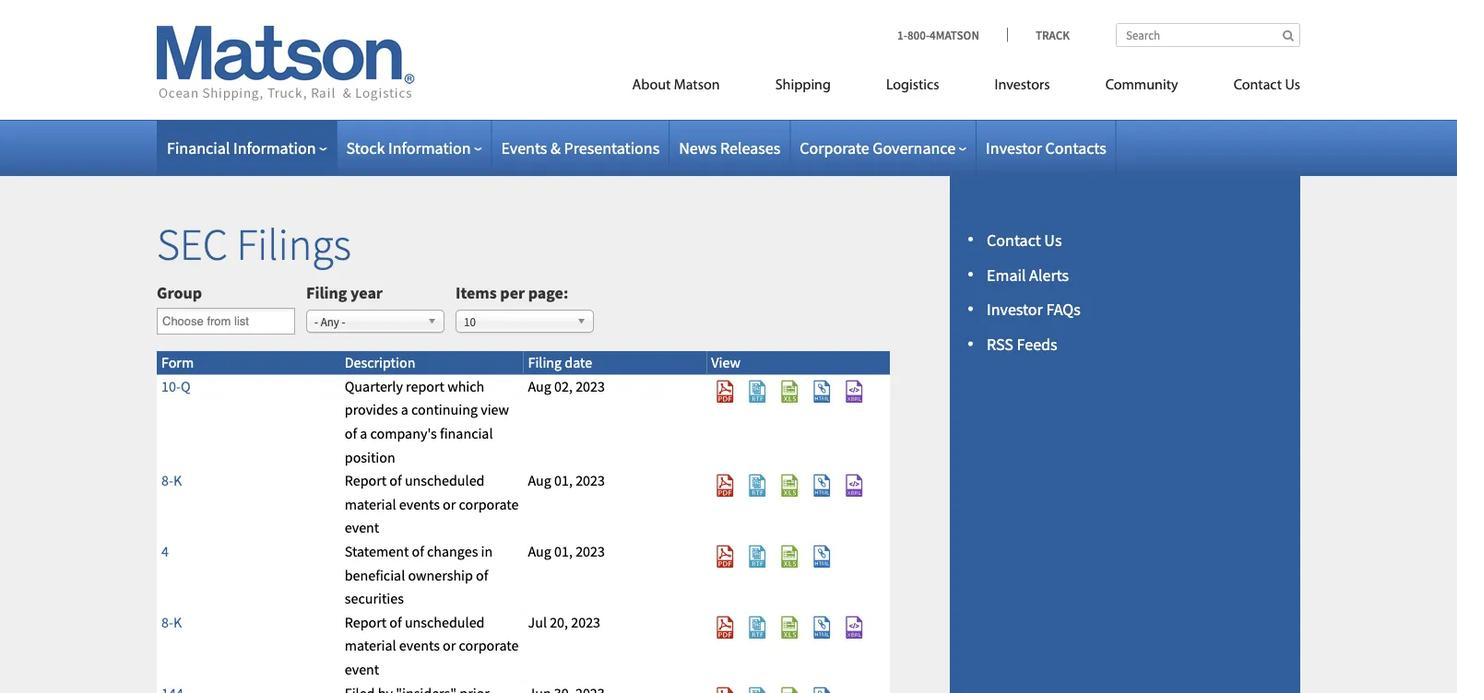 Task type: describe. For each thing, give the bounding box(es) containing it.
01, for statement of changes in beneficial ownership of securities
[[555, 543, 573, 561]]

material for jul 20, 2023
[[345, 637, 396, 656]]

aug 01, 2023 for report of unscheduled material events or corporate event
[[528, 472, 605, 490]]

filing for filing date
[[528, 354, 562, 372]]

corporate for jul
[[459, 637, 519, 656]]

material for aug 01, 2023
[[345, 496, 396, 514]]

investors link
[[967, 69, 1078, 107]]

report for jul 20, 2023
[[345, 614, 387, 632]]

investors
[[995, 78, 1050, 93]]

1-800-4matson link
[[898, 27, 1007, 42]]

email
[[987, 265, 1026, 285]]

20,
[[550, 614, 568, 632]]

02,
[[555, 377, 573, 396]]

report
[[406, 377, 445, 396]]

aug for quarterly report which provides a continuing view of a company's financial position
[[528, 377, 552, 396]]

any
[[321, 314, 339, 329]]

items
[[456, 283, 497, 304]]

8-k link for aug
[[161, 472, 182, 490]]

filing year
[[306, 283, 383, 304]]

changes
[[427, 543, 478, 561]]

group
[[157, 283, 202, 304]]

stock information link
[[346, 137, 482, 158]]

about matson
[[632, 78, 720, 93]]

alerts
[[1030, 265, 1069, 285]]

report of unscheduled material events or corporate event for aug 01, 2023
[[345, 472, 519, 538]]

ownership
[[408, 566, 473, 585]]

jul 20, 2023
[[528, 614, 601, 632]]

statement
[[345, 543, 409, 561]]

investor faqs
[[987, 299, 1081, 320]]

10 link
[[456, 310, 594, 333]]

aug for statement of changes in beneficial ownership of securities
[[528, 543, 552, 561]]

8-k for aug 01, 2023
[[161, 472, 182, 490]]

unscheduled for aug
[[405, 472, 485, 490]]

continuing
[[411, 401, 478, 420]]

about
[[632, 78, 671, 93]]

corporate governance link
[[800, 137, 967, 158]]

us inside top menu navigation
[[1286, 78, 1301, 93]]

investor contacts
[[986, 137, 1107, 158]]

securities
[[345, 590, 404, 608]]

k for jul 20, 2023
[[173, 614, 182, 632]]

4matson
[[930, 27, 980, 42]]

date
[[565, 354, 593, 372]]

corporate
[[800, 137, 870, 158]]

jul
[[528, 614, 547, 632]]

form
[[161, 354, 194, 372]]

email alerts link
[[987, 265, 1069, 285]]

email alerts
[[987, 265, 1069, 285]]

form button
[[161, 354, 194, 372]]

year
[[351, 283, 383, 304]]

view
[[481, 401, 509, 420]]

k for aug 01, 2023
[[173, 472, 182, 490]]

report of unscheduled material events or corporate event for jul 20, 2023
[[345, 614, 519, 679]]

of down securities
[[390, 614, 402, 632]]

company's
[[370, 425, 437, 443]]

0 horizontal spatial contact us link
[[987, 230, 1062, 250]]

matson
[[674, 78, 720, 93]]

which
[[448, 377, 485, 396]]

community
[[1106, 78, 1179, 93]]

events & presentations link
[[501, 137, 660, 158]]

track link
[[1007, 27, 1070, 42]]

stock
[[346, 137, 385, 158]]

1-
[[898, 27, 908, 42]]

rss feeds link
[[987, 334, 1058, 355]]

faqs
[[1047, 299, 1081, 320]]

4
[[161, 543, 169, 561]]

quarterly report which provides a continuing view of a company's financial position
[[345, 377, 509, 467]]

filing date button
[[528, 354, 593, 372]]

- any - link
[[306, 310, 445, 333]]

feeds
[[1017, 334, 1058, 355]]

4 link
[[161, 543, 169, 561]]

corporate for aug
[[459, 496, 519, 514]]

logistics
[[887, 78, 940, 93]]

corporate governance
[[800, 137, 956, 158]]

investor for investor contacts
[[986, 137, 1043, 158]]

description button
[[345, 354, 416, 372]]

filing date
[[528, 354, 593, 372]]

8-k for jul 20, 2023
[[161, 614, 182, 632]]

8-k link for jul
[[161, 614, 182, 632]]

event for aug 01, 2023
[[345, 519, 379, 538]]

in
[[481, 543, 493, 561]]

shipping link
[[748, 69, 859, 107]]

contacts
[[1046, 137, 1107, 158]]

Choose from Group text field
[[162, 310, 272, 333]]

rss feeds
[[987, 334, 1058, 355]]

10-
[[161, 377, 181, 396]]

events for aug 01, 2023
[[399, 496, 440, 514]]

Search search field
[[1116, 23, 1301, 47]]



Task type: vqa. For each thing, say whether or not it's contained in the screenshot.
2nd "information" from right
yes



Task type: locate. For each thing, give the bounding box(es) containing it.
report of unscheduled material events or corporate event
[[345, 472, 519, 538], [345, 614, 519, 679]]

8- down 4 link
[[161, 614, 173, 632]]

1-800-4matson
[[898, 27, 980, 42]]

800-
[[908, 27, 930, 42]]

events
[[501, 137, 547, 158]]

events for jul 20, 2023
[[399, 637, 440, 656]]

view
[[712, 354, 741, 372]]

event up statement
[[345, 519, 379, 538]]

1 vertical spatial 01,
[[555, 543, 573, 561]]

search image
[[1283, 30, 1294, 42]]

events down securities
[[399, 637, 440, 656]]

logistics link
[[859, 69, 967, 107]]

position
[[345, 448, 396, 467]]

0 vertical spatial material
[[345, 496, 396, 514]]

2 events from the top
[[399, 637, 440, 656]]

information for stock information
[[388, 137, 471, 158]]

8- for jul 20, 2023
[[161, 614, 173, 632]]

0 vertical spatial contact us
[[1234, 78, 1301, 93]]

2 event from the top
[[345, 661, 379, 679]]

events & presentations
[[501, 137, 660, 158]]

2 unscheduled from the top
[[405, 614, 485, 632]]

contact us inside top menu navigation
[[1234, 78, 1301, 93]]

about matson link
[[605, 69, 748, 107]]

1 vertical spatial contact
[[987, 230, 1041, 250]]

0 horizontal spatial contact us
[[987, 230, 1062, 250]]

shipping
[[776, 78, 831, 93]]

contact us down search image
[[1234, 78, 1301, 93]]

contact us up email alerts
[[987, 230, 1062, 250]]

None search field
[[1116, 23, 1301, 47]]

8-
[[161, 472, 173, 490], [161, 614, 173, 632]]

filing
[[306, 283, 347, 304], [528, 354, 562, 372]]

material
[[345, 496, 396, 514], [345, 637, 396, 656]]

0 vertical spatial or
[[443, 496, 456, 514]]

1 information from the left
[[233, 137, 316, 158]]

aug 01, 2023 for statement of changes in beneficial ownership of securities
[[528, 543, 605, 561]]

a up position
[[360, 425, 368, 443]]

track
[[1036, 27, 1070, 42]]

1 horizontal spatial contact us
[[1234, 78, 1301, 93]]

1 unscheduled from the top
[[405, 472, 485, 490]]

1 horizontal spatial a
[[401, 401, 409, 420]]

0 vertical spatial aug
[[528, 377, 552, 396]]

0 vertical spatial 01,
[[555, 472, 573, 490]]

us
[[1286, 78, 1301, 93], [1045, 230, 1062, 250]]

10
[[464, 314, 476, 329]]

2 material from the top
[[345, 637, 396, 656]]

filing for filing year
[[306, 283, 347, 304]]

unscheduled down financial
[[405, 472, 485, 490]]

aug
[[528, 377, 552, 396], [528, 472, 552, 490], [528, 543, 552, 561]]

rss
[[987, 334, 1014, 355]]

corporate down ownership in the bottom of the page
[[459, 637, 519, 656]]

1 vertical spatial aug
[[528, 472, 552, 490]]

matson image
[[157, 26, 415, 101]]

unscheduled for jul
[[405, 614, 485, 632]]

0 vertical spatial 8-k link
[[161, 472, 182, 490]]

releases
[[720, 137, 781, 158]]

1 vertical spatial 8-k link
[[161, 614, 182, 632]]

0 vertical spatial contact
[[1234, 78, 1282, 93]]

1 aug from the top
[[528, 377, 552, 396]]

1 vertical spatial corporate
[[459, 637, 519, 656]]

report for aug 01, 2023
[[345, 472, 387, 490]]

information
[[233, 137, 316, 158], [388, 137, 471, 158]]

investor
[[986, 137, 1043, 158], [987, 299, 1043, 320]]

1 vertical spatial contact us
[[987, 230, 1062, 250]]

financial information
[[167, 137, 316, 158]]

corporate up in
[[459, 496, 519, 514]]

8- up 4 link
[[161, 472, 173, 490]]

of down in
[[476, 566, 488, 585]]

2 report of unscheduled material events or corporate event from the top
[[345, 614, 519, 679]]

1 8- from the top
[[161, 472, 173, 490]]

community link
[[1078, 69, 1206, 107]]

1 vertical spatial report
[[345, 614, 387, 632]]

contact down search search field
[[1234, 78, 1282, 93]]

contact us link down search image
[[1206, 69, 1301, 107]]

1 horizontal spatial filing
[[528, 354, 562, 372]]

0 horizontal spatial us
[[1045, 230, 1062, 250]]

report down position
[[345, 472, 387, 490]]

1 vertical spatial a
[[360, 425, 368, 443]]

us down search image
[[1286, 78, 1301, 93]]

0 vertical spatial filing
[[306, 283, 347, 304]]

or down ownership in the bottom of the page
[[443, 637, 456, 656]]

event for jul 20, 2023
[[345, 661, 379, 679]]

8-k link down 4 link
[[161, 614, 182, 632]]

unscheduled
[[405, 472, 485, 490], [405, 614, 485, 632]]

description
[[345, 354, 416, 372]]

investor faqs link
[[987, 299, 1081, 320]]

2 - from the left
[[342, 314, 346, 329]]

1 horizontal spatial contact
[[1234, 78, 1282, 93]]

items per page
[[456, 283, 564, 304]]

1 events from the top
[[399, 496, 440, 514]]

1 vertical spatial 8-
[[161, 614, 173, 632]]

news releases link
[[679, 137, 781, 158]]

report of unscheduled material events or corporate event down ownership in the bottom of the page
[[345, 614, 519, 679]]

aug 01, 2023
[[528, 472, 605, 490], [528, 543, 605, 561]]

investor up 'rss feeds' link
[[987, 299, 1043, 320]]

1 horizontal spatial -
[[342, 314, 346, 329]]

1 vertical spatial event
[[345, 661, 379, 679]]

financial information link
[[167, 137, 327, 158]]

1 vertical spatial investor
[[987, 299, 1043, 320]]

2 aug from the top
[[528, 472, 552, 490]]

1 horizontal spatial information
[[388, 137, 471, 158]]

sec filings
[[157, 216, 352, 272]]

news
[[679, 137, 717, 158]]

1 vertical spatial us
[[1045, 230, 1062, 250]]

aug 02, 2023
[[528, 377, 605, 396]]

0 vertical spatial a
[[401, 401, 409, 420]]

contact us link
[[1206, 69, 1301, 107], [987, 230, 1062, 250]]

8-k link
[[161, 472, 182, 490], [161, 614, 182, 632]]

0 vertical spatial corporate
[[459, 496, 519, 514]]

0 vertical spatial unscheduled
[[405, 472, 485, 490]]

0 vertical spatial 8-k
[[161, 472, 182, 490]]

q
[[181, 377, 191, 396]]

sec
[[157, 216, 228, 272]]

0 horizontal spatial filing
[[306, 283, 347, 304]]

of inside the 'quarterly report which provides a continuing view of a company's financial position'
[[345, 425, 357, 443]]

beneficial
[[345, 566, 405, 585]]

0 horizontal spatial contact
[[987, 230, 1041, 250]]

contact us link up email alerts
[[987, 230, 1062, 250]]

or for aug 01, 2023
[[443, 496, 456, 514]]

1 report of unscheduled material events or corporate event from the top
[[345, 472, 519, 538]]

10-q link
[[161, 377, 191, 396]]

aug for report of unscheduled material events or corporate event
[[528, 472, 552, 490]]

- right any
[[342, 314, 346, 329]]

2 k from the top
[[173, 614, 182, 632]]

0 vertical spatial us
[[1286, 78, 1301, 93]]

1 vertical spatial k
[[173, 614, 182, 632]]

investor for investor faqs
[[987, 299, 1043, 320]]

3 aug from the top
[[528, 543, 552, 561]]

2 8-k link from the top
[[161, 614, 182, 632]]

0 horizontal spatial a
[[360, 425, 368, 443]]

0 vertical spatial report of unscheduled material events or corporate event
[[345, 472, 519, 538]]

contact up email
[[987, 230, 1041, 250]]

0 horizontal spatial information
[[233, 137, 316, 158]]

0 vertical spatial event
[[345, 519, 379, 538]]

1 corporate from the top
[[459, 496, 519, 514]]

of down position
[[390, 472, 402, 490]]

presentations
[[564, 137, 660, 158]]

- any -
[[315, 314, 346, 329]]

01, for report of unscheduled material events or corporate event
[[555, 472, 573, 490]]

filing up 02,
[[528, 354, 562, 372]]

or
[[443, 496, 456, 514], [443, 637, 456, 656]]

2 8-k from the top
[[161, 614, 182, 632]]

- left any
[[315, 314, 318, 329]]

2 8- from the top
[[161, 614, 173, 632]]

8-k up 4 link
[[161, 472, 182, 490]]

1 horizontal spatial us
[[1286, 78, 1301, 93]]

1 01, from the top
[[555, 472, 573, 490]]

information right financial
[[233, 137, 316, 158]]

financial
[[440, 425, 493, 443]]

1 vertical spatial contact us link
[[987, 230, 1062, 250]]

0 vertical spatial contact us link
[[1206, 69, 1301, 107]]

2 or from the top
[[443, 637, 456, 656]]

per
[[500, 283, 525, 304]]

8-k down 4 link
[[161, 614, 182, 632]]

report of unscheduled material events or corporate event up changes
[[345, 472, 519, 538]]

a up the company's
[[401, 401, 409, 420]]

2023
[[576, 377, 605, 396], [576, 472, 605, 490], [576, 543, 605, 561], [571, 614, 601, 632]]

0 vertical spatial k
[[173, 472, 182, 490]]

1 vertical spatial unscheduled
[[405, 614, 485, 632]]

8-k link up 4 link
[[161, 472, 182, 490]]

2 report from the top
[[345, 614, 387, 632]]

filings
[[237, 216, 352, 272]]

page
[[528, 283, 564, 304]]

material down position
[[345, 496, 396, 514]]

information right the stock
[[388, 137, 471, 158]]

1 horizontal spatial contact us link
[[1206, 69, 1301, 107]]

1 vertical spatial or
[[443, 637, 456, 656]]

1 or from the top
[[443, 496, 456, 514]]

1 8-k from the top
[[161, 472, 182, 490]]

2 01, from the top
[[555, 543, 573, 561]]

financial
[[167, 137, 230, 158]]

investor contacts link
[[986, 137, 1107, 158]]

quarterly
[[345, 377, 403, 396]]

1 vertical spatial filing
[[528, 354, 562, 372]]

or up changes
[[443, 496, 456, 514]]

of up ownership in the bottom of the page
[[412, 543, 424, 561]]

0 vertical spatial aug 01, 2023
[[528, 472, 605, 490]]

1 material from the top
[[345, 496, 396, 514]]

stock information
[[346, 137, 471, 158]]

2 information from the left
[[388, 137, 471, 158]]

event down securities
[[345, 661, 379, 679]]

news releases
[[679, 137, 781, 158]]

events up changes
[[399, 496, 440, 514]]

1 - from the left
[[315, 314, 318, 329]]

0 vertical spatial investor
[[986, 137, 1043, 158]]

2 corporate from the top
[[459, 637, 519, 656]]

1 vertical spatial 8-k
[[161, 614, 182, 632]]

or for jul 20, 2023
[[443, 637, 456, 656]]

investor down investors link
[[986, 137, 1043, 158]]

1 vertical spatial material
[[345, 637, 396, 656]]

0 vertical spatial 8-
[[161, 472, 173, 490]]

8- for aug 01, 2023
[[161, 472, 173, 490]]

contact inside top menu navigation
[[1234, 78, 1282, 93]]

governance
[[873, 137, 956, 158]]

of up position
[[345, 425, 357, 443]]

1 report from the top
[[345, 472, 387, 490]]

unscheduled down ownership in the bottom of the page
[[405, 614, 485, 632]]

k
[[173, 472, 182, 490], [173, 614, 182, 632]]

10-q
[[161, 377, 191, 396]]

statement of changes in beneficial ownership of securities
[[345, 543, 493, 608]]

1 vertical spatial report of unscheduled material events or corporate event
[[345, 614, 519, 679]]

1 vertical spatial aug 01, 2023
[[528, 543, 605, 561]]

report down securities
[[345, 614, 387, 632]]

0 horizontal spatial -
[[315, 314, 318, 329]]

us up alerts
[[1045, 230, 1062, 250]]

1 event from the top
[[345, 519, 379, 538]]

2 aug 01, 2023 from the top
[[528, 543, 605, 561]]

events
[[399, 496, 440, 514], [399, 637, 440, 656]]

material down securities
[[345, 637, 396, 656]]

&
[[551, 137, 561, 158]]

1 8-k link from the top
[[161, 472, 182, 490]]

01,
[[555, 472, 573, 490], [555, 543, 573, 561]]

information for financial information
[[233, 137, 316, 158]]

0 vertical spatial events
[[399, 496, 440, 514]]

2 vertical spatial aug
[[528, 543, 552, 561]]

1 vertical spatial events
[[399, 637, 440, 656]]

0 vertical spatial report
[[345, 472, 387, 490]]

1 k from the top
[[173, 472, 182, 490]]

8-k
[[161, 472, 182, 490], [161, 614, 182, 632]]

provides
[[345, 401, 398, 420]]

filing up any
[[306, 283, 347, 304]]

1 aug 01, 2023 from the top
[[528, 472, 605, 490]]

top menu navigation
[[549, 69, 1301, 107]]



